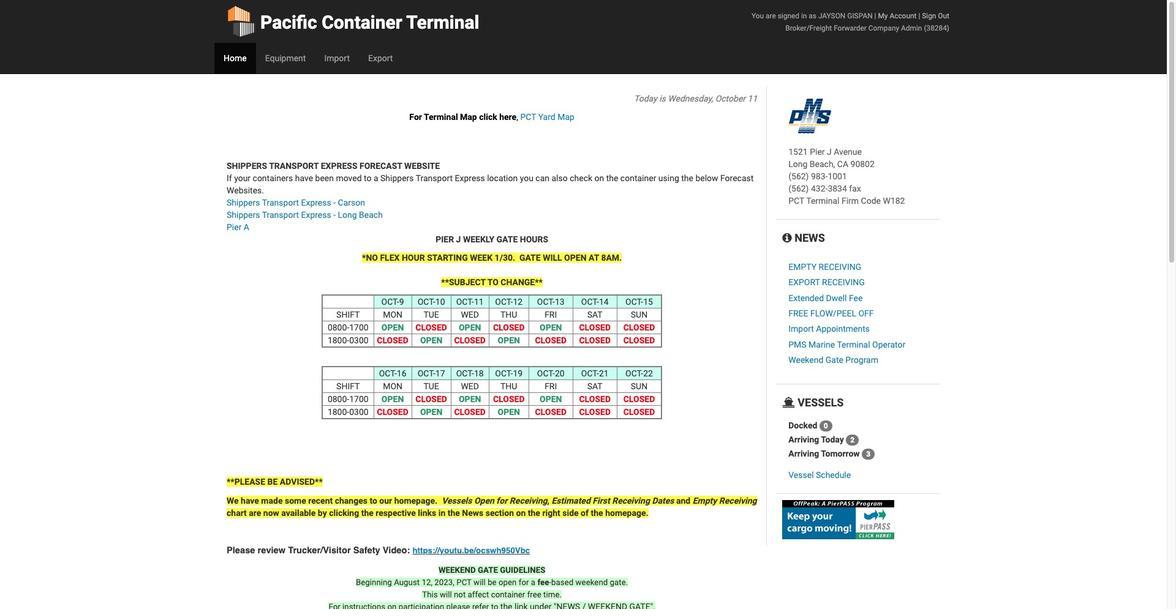 Task type: vqa. For each thing, say whether or not it's contained in the screenshot.


Task type: locate. For each thing, give the bounding box(es) containing it.
1 horizontal spatial on
[[595, 173, 604, 183]]

1 vertical spatial vessels
[[442, 496, 472, 506]]

fri down oct-20
[[545, 382, 557, 392]]

0 horizontal spatial on
[[516, 508, 526, 518]]

oct- for 17
[[418, 369, 436, 379]]

recent
[[308, 496, 333, 506]]

fri down oct-13
[[545, 310, 557, 320]]

now
[[263, 508, 279, 518]]

sat down "oct-14"
[[587, 310, 603, 320]]

1 vertical spatial shippers
[[227, 198, 260, 208]]

thu for 12
[[501, 310, 517, 320]]

extended
[[789, 293, 824, 303]]

0 horizontal spatial |
[[875, 12, 876, 20]]

j
[[827, 147, 832, 157], [456, 235, 461, 244]]

0 vertical spatial sun
[[631, 310, 648, 320]]

0 vertical spatial wed
[[461, 310, 479, 320]]

0 vertical spatial express
[[455, 173, 485, 183]]

0 vertical spatial container
[[621, 173, 656, 183]]

0 horizontal spatial are
[[249, 508, 261, 518]]

have right we
[[241, 496, 259, 506]]

1 horizontal spatial homepage.
[[605, 508, 649, 518]]

mon for 16
[[383, 382, 403, 392]]

1 vertical spatial 0800-
[[328, 395, 349, 404]]

mon down 'oct-16'
[[383, 382, 403, 392]]

1 vertical spatial homepage.
[[605, 508, 649, 518]]

1 shift from the top
[[336, 310, 360, 320]]

at
[[589, 253, 599, 263]]

2 vertical spatial pct
[[457, 578, 472, 587]]

1800- for oct-16
[[328, 407, 349, 417]]

right
[[542, 508, 560, 518]]

1 1700 from the top
[[349, 323, 369, 333]]

shift for oct-16
[[336, 382, 360, 392]]

1 vertical spatial ,
[[548, 496, 550, 506]]

1 0800-1700 from the top
[[328, 323, 369, 333]]

0 horizontal spatial have
[[241, 496, 259, 506]]

the down changes
[[361, 508, 374, 518]]

0800-
[[328, 323, 349, 333], [328, 395, 349, 404]]

oct- left oct-17
[[379, 369, 397, 379]]

hours
[[520, 235, 548, 244]]

wed down the oct-18
[[461, 382, 479, 392]]

pier left a
[[227, 222, 242, 232]]

clicking
[[329, 508, 359, 518]]

2 horizontal spatial pct
[[789, 196, 805, 206]]

0 vertical spatial 0300
[[349, 336, 369, 346]]

2 horizontal spatial receiving
[[719, 496, 757, 506]]

transport
[[416, 173, 453, 183], [262, 198, 299, 208], [262, 210, 299, 220]]

gate down the "hours"
[[520, 253, 541, 263]]

open down oct-9
[[382, 323, 404, 333]]

a down forecast
[[374, 173, 378, 183]]

changes
[[335, 496, 368, 506]]

transport down the containers
[[262, 198, 299, 208]]

vessels inside vessels open for receiving , estimated first receiving dates and empty receiving chart are now available by clicking the respective links in the news section on the right side of the homepage.
[[442, 496, 472, 506]]

0 horizontal spatial pier
[[227, 222, 242, 232]]

1 vertical spatial 0300
[[349, 407, 369, 417]]

vessels left open
[[442, 496, 472, 506]]

gate up be
[[478, 566, 498, 575]]

receiving up the "export receiving" link
[[819, 262, 862, 272]]

2 (562) from the top
[[789, 184, 809, 194]]

1 sat from the top
[[587, 310, 603, 320]]

0 vertical spatial 0800-1700
[[328, 323, 369, 333]]

are right you
[[766, 12, 776, 20]]

shippers
[[227, 161, 267, 171]]

https://youtu.be/ocswh950vbc
[[413, 546, 530, 556]]

0 horizontal spatial a
[[374, 173, 378, 183]]

2 tue from the top
[[424, 382, 439, 392]]

0 vertical spatial long
[[789, 159, 808, 169]]

program
[[846, 355, 879, 365]]

1 vertical spatial sat
[[587, 382, 603, 392]]

1 vertical spatial arriving
[[789, 449, 819, 459]]

hour
[[402, 253, 425, 263]]

first
[[593, 496, 610, 506]]

pct up not
[[457, 578, 472, 587]]

0 vertical spatial thu
[[501, 310, 517, 320]]

a inside the weekend gate guidelines beginning august 12, 2023, pct will be open for a fee -based weekend gate. this will not affect container free time.
[[531, 578, 536, 587]]

- up time.
[[549, 578, 552, 587]]

0 horizontal spatial pct
[[457, 578, 472, 587]]

1 vertical spatial container
[[491, 590, 525, 600]]

available
[[281, 508, 316, 518]]

this
[[422, 590, 438, 600]]

2 1700 from the top
[[349, 395, 369, 404]]

2 sun from the top
[[631, 382, 648, 392]]

a
[[374, 173, 378, 183], [531, 578, 536, 587]]

1 tue from the top
[[424, 310, 439, 320]]

gate
[[497, 235, 518, 244], [520, 253, 541, 263], [478, 566, 498, 575]]

| left my
[[875, 12, 876, 20]]

gate inside shippers transport express forecast website if your containers have been moved to a shippers transport express location you can also check on the container using the below forecast websites. shippers transport express - carson shippers transport express - long beach pier a pier j weekly gate hours
[[497, 235, 518, 244]]

receiving right first
[[612, 496, 650, 506]]

90802
[[851, 159, 875, 169]]

1 1800- from the top
[[328, 336, 349, 346]]

pier up beach,
[[810, 147, 825, 157]]

express left "location"
[[455, 173, 485, 183]]

2 mon from the top
[[383, 382, 403, 392]]

2
[[851, 436, 855, 445]]

shift
[[336, 310, 360, 320], [336, 382, 360, 392]]

0 vertical spatial for
[[497, 496, 508, 506]]

0 vertical spatial pct
[[520, 112, 536, 122]]

, up "right"
[[548, 496, 550, 506]]

0 vertical spatial are
[[766, 12, 776, 20]]

0 vertical spatial in
[[801, 12, 807, 20]]

are inside vessels open for receiving , estimated first receiving dates and empty receiving chart are now available by clicking the respective links in the news section on the right side of the homepage.
[[249, 508, 261, 518]]

to left our
[[370, 496, 377, 506]]

will up affect
[[474, 578, 486, 587]]

1 0300 from the top
[[349, 336, 369, 346]]

0 horizontal spatial container
[[491, 590, 525, 600]]

tue down oct-17
[[424, 382, 439, 392]]

have down transport
[[295, 173, 313, 183]]

0 horizontal spatial today
[[634, 94, 657, 104]]

1800- for oct-9
[[328, 336, 349, 346]]

0 vertical spatial fri
[[545, 310, 557, 320]]

0 vertical spatial tue
[[424, 310, 439, 320]]

11 right october
[[748, 94, 757, 104]]

import
[[324, 53, 350, 63], [789, 324, 814, 334]]

sun for 15
[[631, 310, 648, 320]]

0 vertical spatial arriving
[[789, 435, 819, 445]]

oct- left oct-10
[[381, 297, 399, 307]]

terminal
[[406, 12, 479, 33], [424, 112, 458, 122], [806, 196, 840, 206], [837, 340, 870, 350]]

you
[[520, 173, 534, 183]]

pct for weekend gate guidelines beginning august 12, 2023, pct will be open for a fee -based weekend gate. this will not affect container free time.
[[457, 578, 472, 587]]

0 vertical spatial receiving
[[819, 262, 862, 272]]

1 horizontal spatial today
[[821, 435, 844, 445]]

admin
[[901, 24, 922, 32]]

sign
[[922, 12, 936, 20]]

0 vertical spatial homepage.
[[394, 496, 438, 506]]

tue down oct-10
[[424, 310, 439, 320]]

, right the click
[[517, 112, 518, 122]]

0 horizontal spatial 11
[[474, 297, 484, 307]]

2 vertical spatial shippers
[[227, 210, 260, 220]]

containers
[[253, 173, 293, 183]]

are left now
[[249, 508, 261, 518]]

be
[[488, 578, 497, 587]]

terminal inside 'empty receiving export receiving extended dwell fee free flow/peel off import appointments pms marine terminal operator weekend gate program'
[[837, 340, 870, 350]]

1 vertical spatial (562)
[[789, 184, 809, 194]]

2 sat from the top
[[587, 382, 603, 392]]

pier inside 1521 pier j avenue long beach, ca 90802 (562) 983-1001 (562) 432-3834 fax pct terminal firm code w182
[[810, 147, 825, 157]]

receiving
[[510, 496, 548, 506], [612, 496, 650, 506], [719, 496, 757, 506]]

oct- right "17"
[[456, 369, 474, 379]]

news up empty
[[792, 232, 825, 244]]

0 vertical spatial 0800-
[[328, 323, 349, 333]]

oct- right 9
[[418, 297, 436, 307]]

export receiving link
[[789, 278, 865, 287]]

oct- right 16
[[418, 369, 436, 379]]

1 vertical spatial a
[[531, 578, 536, 587]]

- left beach
[[333, 210, 336, 220]]

0 vertical spatial shippers
[[380, 173, 414, 183]]

0 vertical spatial to
[[364, 173, 372, 183]]

1 horizontal spatial map
[[558, 112, 575, 122]]

2 vertical spatial gate
[[478, 566, 498, 575]]

j up beach,
[[827, 147, 832, 157]]

1 horizontal spatial have
[[295, 173, 313, 183]]

schedule
[[816, 471, 851, 481]]

11 down **subject to change** on the left top of page
[[474, 297, 484, 307]]

wed for 18
[[461, 382, 479, 392]]

0 vertical spatial vessels
[[795, 396, 844, 409]]

safety
[[353, 546, 380, 556]]

oct-22
[[626, 369, 653, 379]]

pct left 'yard'
[[520, 112, 536, 122]]

websites.
[[227, 186, 264, 195]]

1 vertical spatial are
[[249, 508, 261, 518]]

2 map from the left
[[558, 112, 575, 122]]

2 1800-0300 from the top
[[328, 407, 369, 417]]

map left the click
[[460, 112, 477, 122]]

gate inside the weekend gate guidelines beginning august 12, 2023, pct will be open for a fee -based weekend gate. this will not affect container free time.
[[478, 566, 498, 575]]

0 horizontal spatial j
[[456, 235, 461, 244]]

0800- for oct-9
[[328, 323, 349, 333]]

2 vertical spatial -
[[549, 578, 552, 587]]

0 vertical spatial a
[[374, 173, 378, 183]]

on
[[595, 173, 604, 183], [516, 508, 526, 518]]

open
[[499, 578, 517, 587]]

here
[[499, 112, 517, 122]]

1 vertical spatial pct
[[789, 196, 805, 206]]

0 horizontal spatial news
[[462, 508, 484, 518]]

oct- right 20
[[581, 369, 599, 379]]

wed down oct-11
[[461, 310, 479, 320]]

1 vertical spatial wed
[[461, 382, 479, 392]]

oct- right 12
[[537, 297, 555, 307]]

thu
[[501, 310, 517, 320], [501, 382, 517, 392]]

express
[[321, 161, 358, 171]]

0 vertical spatial -
[[333, 198, 336, 208]]

0 horizontal spatial vessels
[[442, 496, 472, 506]]

, inside vessels open for receiving , estimated first receiving dates and empty receiving chart are now available by clicking the respective links in the news section on the right side of the homepage.
[[548, 496, 550, 506]]

news down open
[[462, 508, 484, 518]]

1 thu from the top
[[501, 310, 517, 320]]

1 1800-0300 from the top
[[328, 336, 369, 346]]

j inside 1521 pier j avenue long beach, ca 90802 (562) 983-1001 (562) 432-3834 fax pct terminal firm code w182
[[827, 147, 832, 157]]

today left is
[[634, 94, 657, 104]]

review
[[258, 546, 286, 556]]

receiving
[[819, 262, 862, 272], [822, 278, 865, 287]]

pierpass image
[[783, 501, 895, 540]]

pacific
[[260, 12, 317, 33]]

1 map from the left
[[460, 112, 477, 122]]

oct-
[[381, 297, 399, 307], [418, 297, 436, 307], [456, 297, 474, 307], [495, 297, 513, 307], [537, 297, 555, 307], [581, 297, 599, 307], [626, 297, 643, 307], [379, 369, 397, 379], [418, 369, 436, 379], [456, 369, 474, 379], [495, 369, 513, 379], [537, 369, 555, 379], [581, 369, 599, 379], [626, 369, 643, 379]]

pier
[[436, 235, 454, 244]]

1 horizontal spatial are
[[766, 12, 776, 20]]

oct- for 21
[[581, 369, 599, 379]]

open down oct-13
[[540, 323, 562, 333]]

1 vertical spatial today
[[821, 435, 844, 445]]

section
[[486, 508, 514, 518]]

1 vertical spatial for
[[519, 578, 529, 587]]

today inside docked 0 arriving today 2 arriving tomorrow 3
[[821, 435, 844, 445]]

long down carson
[[338, 210, 357, 220]]

0 horizontal spatial will
[[440, 590, 452, 600]]

oct- right 13
[[581, 297, 599, 307]]

1 vertical spatial receiving
[[822, 278, 865, 287]]

beach
[[359, 210, 383, 220]]

2 0800-1700 from the top
[[328, 395, 369, 404]]

*no
[[362, 253, 378, 263]]

a left fee
[[531, 578, 536, 587]]

oct- for 12
[[495, 297, 513, 307]]

thu down "oct-19"
[[501, 382, 517, 392]]

3
[[866, 451, 871, 459]]

free flow/peel off link
[[789, 309, 874, 319]]

0 vertical spatial have
[[295, 173, 313, 183]]

1 vertical spatial news
[[462, 508, 484, 518]]

container down open on the left of page
[[491, 590, 525, 600]]

0 vertical spatial 1700
[[349, 323, 369, 333]]

our
[[379, 496, 392, 506]]

1 fri from the top
[[545, 310, 557, 320]]

long inside 1521 pier j avenue long beach, ca 90802 (562) 983-1001 (562) 432-3834 fax pct terminal firm code w182
[[789, 159, 808, 169]]

shift for oct-9
[[336, 310, 360, 320]]

receiving up "right"
[[510, 496, 548, 506]]

pct up info circle image
[[789, 196, 805, 206]]

0 vertical spatial mon
[[383, 310, 403, 320]]

pct inside the weekend gate guidelines beginning august 12, 2023, pct will be open for a fee -based weekend gate. this will not affect container free time.
[[457, 578, 472, 587]]

1 vertical spatial shift
[[336, 382, 360, 392]]

sun for 22
[[631, 382, 648, 392]]

jayson
[[819, 12, 846, 20]]

oct- right 18
[[495, 369, 513, 379]]

terminal inside 1521 pier j avenue long beach, ca 90802 (562) 983-1001 (562) 432-3834 fax pct terminal firm code w182
[[806, 196, 840, 206]]

to down forecast
[[364, 173, 372, 183]]

news inside vessels open for receiving , estimated first receiving dates and empty receiving chart are now available by clicking the respective links in the news section on the right side of the homepage.
[[462, 508, 484, 518]]

express down shippers transport express - carson link
[[301, 210, 331, 220]]

1 vertical spatial in
[[439, 508, 446, 518]]

info circle image
[[783, 233, 792, 244]]

mon down oct-9
[[383, 310, 403, 320]]

thu for 19
[[501, 382, 517, 392]]

0 vertical spatial gate
[[497, 235, 518, 244]]

week
[[470, 253, 493, 263]]

trucker/visitor
[[288, 546, 351, 556]]

homepage. up links
[[394, 496, 438, 506]]

transport down shippers transport express - carson link
[[262, 210, 299, 220]]

2 | from the left
[[919, 12, 920, 20]]

arriving up vessel
[[789, 449, 819, 459]]

home button
[[214, 43, 256, 74]]

express up shippers transport express - long beach link
[[301, 198, 331, 208]]

is
[[659, 94, 666, 104]]

oct-20
[[537, 369, 565, 379]]

for down guidelines
[[519, 578, 529, 587]]

1 horizontal spatial |
[[919, 12, 920, 20]]

will down 2023, at the left of page
[[440, 590, 452, 600]]

pacific container terminal image
[[789, 99, 832, 134]]

today down 0 at right
[[821, 435, 844, 445]]

1 horizontal spatial pier
[[810, 147, 825, 157]]

1 0800- from the top
[[328, 323, 349, 333]]

container left using
[[621, 173, 656, 183]]

1800-0300
[[328, 336, 369, 346], [328, 407, 369, 417]]

be
[[267, 477, 278, 487]]

receiving up dwell
[[822, 278, 865, 287]]

oct-15
[[626, 297, 653, 307]]

weekly
[[463, 235, 495, 244]]

1 horizontal spatial ,
[[548, 496, 550, 506]]

tue for 17
[[424, 382, 439, 392]]

oct- right "19"
[[537, 369, 555, 379]]

1 sun from the top
[[631, 310, 648, 320]]

oct- right 21
[[626, 369, 643, 379]]

homepage.
[[394, 496, 438, 506], [605, 508, 649, 518]]

1 horizontal spatial receiving
[[612, 496, 650, 506]]

sat for 14
[[587, 310, 603, 320]]

thu down oct-12
[[501, 310, 517, 320]]

oct- for 19
[[495, 369, 513, 379]]

2 vertical spatial express
[[301, 210, 331, 220]]

0 horizontal spatial import
[[324, 53, 350, 63]]

export
[[368, 53, 393, 63]]

2 wed from the top
[[461, 382, 479, 392]]

operator
[[873, 340, 906, 350]]

1700 for oct-9
[[349, 323, 369, 333]]

and
[[676, 496, 691, 506]]

oct- down "to"
[[495, 297, 513, 307]]

1700
[[349, 323, 369, 333], [349, 395, 369, 404]]

express
[[455, 173, 485, 183], [301, 198, 331, 208], [301, 210, 331, 220]]

click
[[479, 112, 497, 122]]

are inside 'you are signed in as jayson gispan | my account | sign out broker/freight forwarder company admin (38284)'
[[766, 12, 776, 20]]

empty
[[789, 262, 817, 272]]

ship image
[[783, 397, 795, 408]]

gate up *no flex hour starting week 1/30.  gate will open at 8am.
[[497, 235, 518, 244]]

2 0300 from the top
[[349, 407, 369, 417]]

in right links
[[439, 508, 446, 518]]

long down 1521
[[789, 159, 808, 169]]

receiving right empty
[[719, 496, 757, 506]]

1 horizontal spatial news
[[792, 232, 825, 244]]

open down oct-20
[[540, 395, 562, 404]]

for up section
[[497, 496, 508, 506]]

1 horizontal spatial 11
[[748, 94, 757, 104]]

map right 'yard'
[[558, 112, 575, 122]]

estimated
[[552, 496, 591, 506]]

in
[[801, 12, 807, 20], [439, 508, 446, 518]]

0 vertical spatial shift
[[336, 310, 360, 320]]

0 vertical spatial pier
[[810, 147, 825, 157]]

shippers up a
[[227, 210, 260, 220]]

long
[[789, 159, 808, 169], [338, 210, 357, 220]]

2 fri from the top
[[545, 382, 557, 392]]

open down the oct-18
[[459, 395, 481, 404]]

1 mon from the top
[[383, 310, 403, 320]]

1 vertical spatial sun
[[631, 382, 648, 392]]

| left sign
[[919, 12, 920, 20]]

**please be advised**
[[227, 477, 323, 487]]

import down pacific container terminal link
[[324, 53, 350, 63]]

0300
[[349, 336, 369, 346], [349, 407, 369, 417]]

oct- down **subject
[[456, 297, 474, 307]]

1 horizontal spatial pct
[[520, 112, 536, 122]]

sat down oct-21
[[587, 382, 603, 392]]

0 vertical spatial 1800-0300
[[328, 336, 369, 346]]

2 thu from the top
[[501, 382, 517, 392]]

12,
[[422, 578, 433, 587]]

1 horizontal spatial vessels
[[795, 396, 844, 409]]

sun down oct-15
[[631, 310, 648, 320]]

shippers down forecast
[[380, 173, 414, 183]]

vessel schedule
[[789, 471, 851, 481]]

0800- for oct-16
[[328, 395, 349, 404]]

0 vertical spatial (562)
[[789, 172, 809, 181]]

open up oct-17
[[420, 336, 443, 346]]

1 wed from the top
[[461, 310, 479, 320]]

chart
[[227, 508, 247, 518]]

- left carson
[[333, 198, 336, 208]]

2 1800- from the top
[[328, 407, 349, 417]]

to inside shippers transport express forecast website if your containers have been moved to a shippers transport express location you can also check on the container using the below forecast websites. shippers transport express - carson shippers transport express - long beach pier a pier j weekly gate hours
[[364, 173, 372, 183]]

(562) left 432-
[[789, 184, 809, 194]]

empty receiving link
[[789, 262, 862, 272]]

pms marine terminal operator link
[[789, 340, 906, 350]]

open down 'oct-16'
[[382, 395, 404, 404]]

will
[[543, 253, 562, 263]]

2 shift from the top
[[336, 382, 360, 392]]

2 0800- from the top
[[328, 395, 349, 404]]

vessels up 0 at right
[[795, 396, 844, 409]]

1 vertical spatial mon
[[383, 382, 403, 392]]



Task type: describe. For each thing, give the bounding box(es) containing it.
home
[[224, 53, 247, 63]]

1700 for oct-16
[[349, 395, 369, 404]]

time.
[[544, 590, 562, 600]]

8am.
[[601, 253, 622, 263]]

0 horizontal spatial homepage.
[[394, 496, 438, 506]]

homepage. inside vessels open for receiving , estimated first receiving dates and empty receiving chart are now available by clicking the respective links in the news section on the right side of the homepage.
[[605, 508, 649, 518]]

the right using
[[681, 173, 694, 183]]

oct- for 14
[[581, 297, 599, 307]]

off
[[859, 309, 874, 319]]

of
[[581, 508, 589, 518]]

j inside shippers transport express forecast website if your containers have been moved to a shippers transport express location you can also check on the container using the below forecast websites. shippers transport express - carson shippers transport express - long beach pier a pier j weekly gate hours
[[456, 235, 461, 244]]

0 vertical spatial today
[[634, 94, 657, 104]]

weekend
[[439, 566, 476, 575]]

1 vertical spatial to
[[370, 496, 377, 506]]

gate
[[826, 355, 844, 365]]

by
[[318, 508, 327, 518]]

for terminal map click here , pct yard map
[[410, 112, 575, 122]]

16
[[397, 369, 407, 379]]

pct inside 1521 pier j avenue long beach, ca 90802 (562) 983-1001 (562) 432-3834 fax pct terminal firm code w182
[[789, 196, 805, 206]]

vessel
[[789, 471, 814, 481]]

wed for 11
[[461, 310, 479, 320]]

the right of at the bottom of the page
[[591, 508, 603, 518]]

a inside shippers transport express forecast website if your containers have been moved to a shippers transport express location you can also check on the container using the below forecast websites. shippers transport express - carson shippers transport express - long beach pier a pier j weekly gate hours
[[374, 173, 378, 183]]

if
[[227, 173, 232, 183]]

3 receiving from the left
[[719, 496, 757, 506]]

on inside vessels open for receiving , estimated first receiving dates and empty receiving chart are now available by clicking the respective links in the news section on the right side of the homepage.
[[516, 508, 526, 518]]

oct- for 18
[[456, 369, 474, 379]]

oct-13
[[537, 297, 565, 307]]

your
[[234, 173, 251, 183]]

pacific container terminal link
[[227, 0, 479, 43]]

0 vertical spatial ,
[[517, 112, 518, 122]]

container
[[322, 12, 402, 33]]

13
[[555, 297, 565, 307]]

using
[[659, 173, 679, 183]]

oct- for 15
[[626, 297, 643, 307]]

extended dwell fee link
[[789, 293, 863, 303]]

oct- for 11
[[456, 297, 474, 307]]

0300 for oct-16
[[349, 407, 369, 417]]

oct- for 16
[[379, 369, 397, 379]]

free
[[789, 309, 808, 319]]

18
[[474, 369, 484, 379]]

starting
[[427, 253, 468, 263]]

oct- for 20
[[537, 369, 555, 379]]

1 receiving from the left
[[510, 496, 548, 506]]

import inside 'empty receiving export receiving extended dwell fee free flow/peel off import appointments pms marine terminal operator weekend gate program'
[[789, 324, 814, 334]]

weekend gate program link
[[789, 355, 879, 365]]

oct-9
[[381, 297, 404, 307]]

for inside the weekend gate guidelines beginning august 12, 2023, pct will be open for a fee -based weekend gate. this will not affect container free time.
[[519, 578, 529, 587]]

export button
[[359, 43, 402, 74]]

account
[[890, 12, 917, 20]]

for
[[410, 112, 422, 122]]

oct-16
[[379, 369, 407, 379]]

open down oct-11
[[459, 323, 481, 333]]

1 horizontal spatial will
[[474, 578, 486, 587]]

in inside 'you are signed in as jayson gispan | my account | sign out broker/freight forwarder company admin (38284)'
[[801, 12, 807, 20]]

0 vertical spatial transport
[[416, 173, 453, 183]]

pct yard map link
[[520, 112, 575, 122]]

you
[[752, 12, 764, 20]]

respective
[[376, 508, 416, 518]]

https://youtu.be/ocswh950vbc link
[[413, 546, 530, 556]]

1 vertical spatial -
[[333, 210, 336, 220]]

1 vertical spatial transport
[[262, 198, 299, 208]]

0800-1700 for oct-9
[[328, 323, 369, 333]]

also
[[552, 173, 568, 183]]

docked
[[789, 421, 818, 431]]

1 vertical spatial will
[[440, 590, 452, 600]]

open down "oct-19"
[[498, 407, 520, 417]]

20
[[555, 369, 565, 379]]

long inside shippers transport express forecast website if your containers have been moved to a shippers transport express location you can also check on the container using the below forecast websites. shippers transport express - carson shippers transport express - long beach pier a pier j weekly gate hours
[[338, 210, 357, 220]]

shippers transport express - long beach link
[[227, 210, 383, 220]]

marine
[[809, 340, 835, 350]]

oct-18
[[456, 369, 484, 379]]

flow/peel
[[811, 309, 857, 319]]

moved
[[336, 173, 362, 183]]

based
[[551, 578, 574, 587]]

fri for 20
[[545, 382, 557, 392]]

oct- for 13
[[537, 297, 555, 307]]

17
[[436, 369, 445, 379]]

0 vertical spatial news
[[792, 232, 825, 244]]

open up "oct-19"
[[498, 336, 520, 346]]

export
[[789, 278, 820, 287]]

19
[[513, 369, 523, 379]]

empty receiving export receiving extended dwell fee free flow/peel off import appointments pms marine terminal operator weekend gate program
[[789, 262, 906, 365]]

fri for 13
[[545, 310, 557, 320]]

wednesday,
[[668, 94, 713, 104]]

appointments
[[816, 324, 870, 334]]

weekend
[[789, 355, 824, 365]]

oct-12
[[495, 297, 523, 307]]

gispan
[[848, 12, 873, 20]]

w182
[[883, 196, 905, 206]]

free
[[527, 590, 542, 600]]

a
[[244, 222, 249, 232]]

12
[[513, 297, 523, 307]]

import inside dropdown button
[[324, 53, 350, 63]]

15
[[643, 297, 653, 307]]

container inside the weekend gate guidelines beginning august 12, 2023, pct will be open for a fee -based weekend gate. this will not affect container free time.
[[491, 590, 525, 600]]

video:
[[383, 546, 410, 556]]

open down oct-17
[[420, 407, 443, 417]]

2 vertical spatial transport
[[262, 210, 299, 220]]

for inside vessels open for receiving , estimated first receiving dates and empty receiving chart are now available by clicking the respective links in the news section on the right side of the homepage.
[[497, 496, 508, 506]]

tue for 10
[[424, 310, 439, 320]]

been
[[315, 173, 334, 183]]

the right check
[[606, 173, 618, 183]]

1 vertical spatial gate
[[520, 253, 541, 263]]

0
[[824, 422, 828, 431]]

0800-1700 for oct-16
[[328, 395, 369, 404]]

to
[[488, 278, 499, 287]]

vessels for vessels open for receiving , estimated first receiving dates and empty receiving chart are now available by clicking the respective links in the news section on the right side of the homepage.
[[442, 496, 472, 506]]

sign out link
[[922, 12, 950, 20]]

oct- for 9
[[381, 297, 399, 307]]

1800-0300 for oct-9
[[328, 336, 369, 346]]

1 vertical spatial express
[[301, 198, 331, 208]]

container inside shippers transport express forecast website if your containers have been moved to a shippers transport express location you can also check on the container using the below forecast websites. shippers transport express - carson shippers transport express - long beach pier a pier j weekly gate hours
[[621, 173, 656, 183]]

oct-10
[[418, 297, 445, 307]]

have inside shippers transport express forecast website if your containers have been moved to a shippers transport express location you can also check on the container using the below forecast websites. shippers transport express - carson shippers transport express - long beach pier a pier j weekly gate hours
[[295, 173, 313, 183]]

0300 for oct-9
[[349, 336, 369, 346]]

the left "right"
[[528, 508, 540, 518]]

we
[[227, 496, 239, 506]]

vessel schedule link
[[789, 471, 851, 481]]

pier inside shippers transport express forecast website if your containers have been moved to a shippers transport express location you can also check on the container using the below forecast websites. shippers transport express - carson shippers transport express - long beach pier a pier j weekly gate hours
[[227, 222, 242, 232]]

open left "at"
[[564, 253, 587, 263]]

vessels open for receiving , estimated first receiving dates and empty receiving chart are now available by clicking the respective links in the news section on the right side of the homepage.
[[227, 496, 757, 518]]

oct-19
[[495, 369, 523, 379]]

(38284)
[[924, 24, 950, 32]]

2 receiving from the left
[[612, 496, 650, 506]]

empty
[[693, 496, 717, 506]]

the right links
[[448, 508, 460, 518]]

fax
[[849, 184, 861, 194]]

1800-0300 for oct-16
[[328, 407, 369, 417]]

oct- for 22
[[626, 369, 643, 379]]

forecast
[[360, 161, 402, 171]]

on inside shippers transport express forecast website if your containers have been moved to a shippers transport express location you can also check on the container using the below forecast websites. shippers transport express - carson shippers transport express - long beach pier a pier j weekly gate hours
[[595, 173, 604, 183]]

9
[[399, 297, 404, 307]]

oct-17
[[418, 369, 445, 379]]

weekend
[[576, 578, 608, 587]]

oct- for 10
[[418, 297, 436, 307]]

guidelines
[[500, 566, 546, 575]]

1 arriving from the top
[[789, 435, 819, 445]]

pct for for terminal map click here , pct yard map
[[520, 112, 536, 122]]

below
[[696, 173, 718, 183]]

pms
[[789, 340, 807, 350]]

gate.
[[610, 578, 628, 587]]

dwell
[[826, 293, 847, 303]]

2 arriving from the top
[[789, 449, 819, 459]]

0 vertical spatial 11
[[748, 94, 757, 104]]

- inside the weekend gate guidelines beginning august 12, 2023, pct will be open for a fee -based weekend gate. this will not affect container free time.
[[549, 578, 552, 587]]

1 vertical spatial 11
[[474, 297, 484, 307]]

ca
[[837, 159, 849, 169]]

out
[[938, 12, 950, 20]]

1 (562) from the top
[[789, 172, 809, 181]]

**subject
[[441, 278, 486, 287]]

my
[[878, 12, 888, 20]]

flex
[[380, 253, 400, 263]]

mon for 9
[[383, 310, 403, 320]]

1 | from the left
[[875, 12, 876, 20]]

vessels for vessels
[[795, 396, 844, 409]]

equipment
[[265, 53, 306, 63]]

location
[[487, 173, 518, 183]]

in inside vessels open for receiving , estimated first receiving dates and empty receiving chart are now available by clicking the respective links in the news section on the right side of the homepage.
[[439, 508, 446, 518]]

sat for 21
[[587, 382, 603, 392]]



